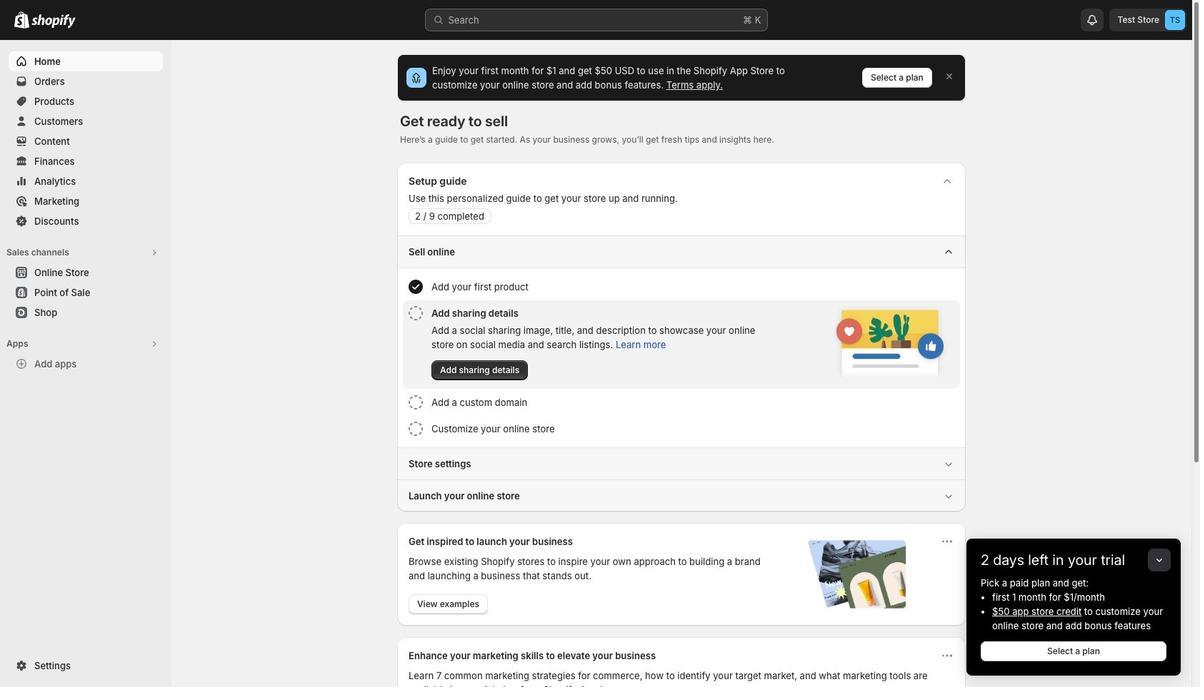 Task type: locate. For each thing, give the bounding box(es) containing it.
shopify image
[[14, 11, 29, 29], [31, 14, 76, 29]]

test store image
[[1165, 10, 1185, 30]]

mark add a custom domain as done image
[[409, 396, 423, 410]]

add a custom domain group
[[403, 390, 960, 416]]

customize your online store group
[[403, 416, 960, 442]]

mark add sharing details as done image
[[409, 306, 423, 321]]

0 horizontal spatial shopify image
[[14, 11, 29, 29]]

1 horizontal spatial shopify image
[[31, 14, 76, 29]]

guide categories group
[[397, 236, 966, 512]]



Task type: describe. For each thing, give the bounding box(es) containing it.
mark customize your online store as done image
[[409, 422, 423, 436]]

sell online group
[[397, 236, 966, 448]]

add sharing details group
[[403, 301, 960, 389]]

mark add your first product as not done image
[[409, 280, 423, 294]]

setup guide region
[[397, 163, 966, 512]]

add your first product group
[[403, 274, 960, 300]]



Task type: vqa. For each thing, say whether or not it's contained in the screenshot.
YYYY-MM-DD text box
no



